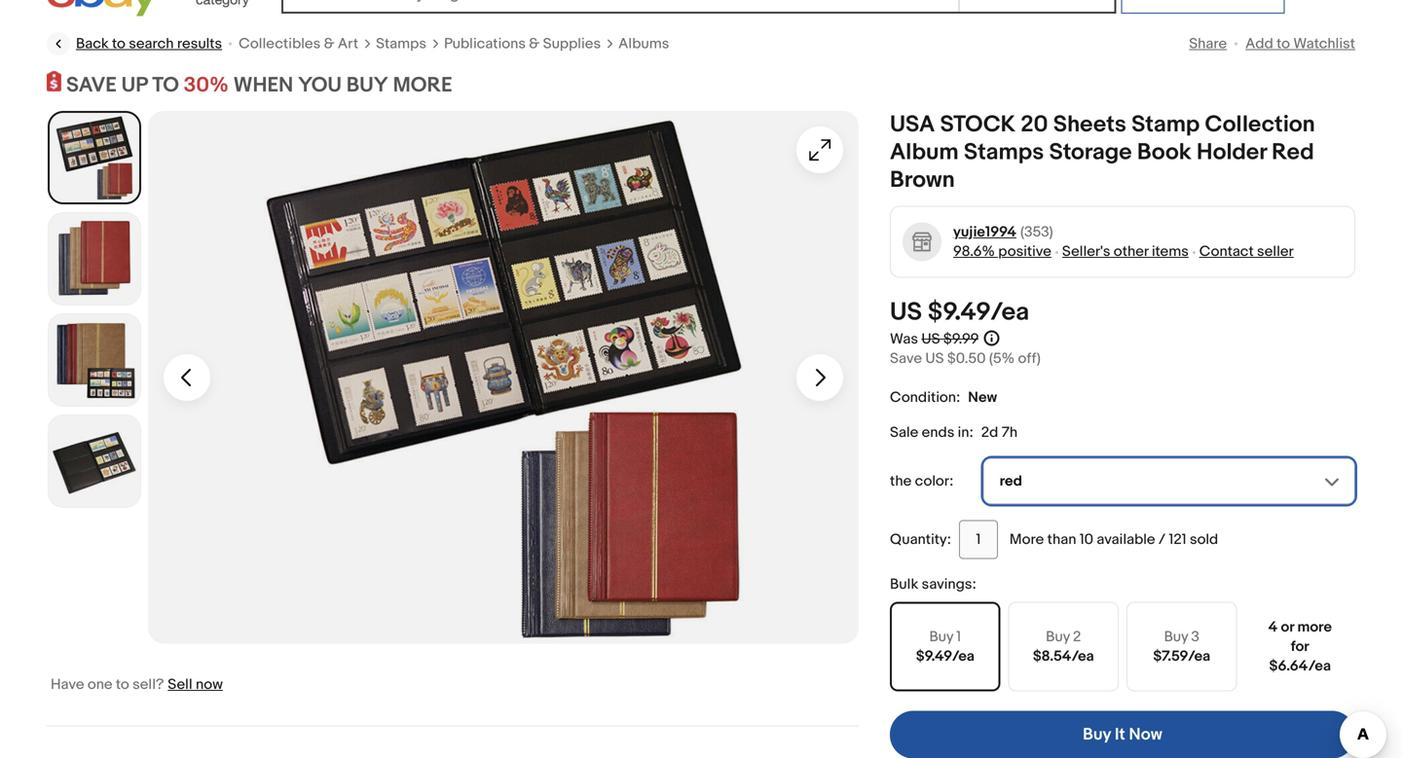 Task type: describe. For each thing, give the bounding box(es) containing it.
items
[[1152, 243, 1189, 261]]

us for save
[[926, 350, 945, 368]]

the
[[890, 473, 912, 491]]

buy it now link
[[890, 712, 1356, 759]]

more
[[1010, 532, 1045, 549]]

than
[[1048, 532, 1077, 549]]

buy
[[347, 73, 389, 98]]

picture 3 of 4 image
[[49, 315, 140, 406]]

& for collectibles
[[324, 35, 335, 53]]

10
[[1080, 532, 1094, 549]]

have
[[51, 677, 84, 694]]

you
[[298, 73, 342, 98]]

2
[[1074, 629, 1082, 647]]

in:
[[958, 424, 974, 442]]

new
[[969, 389, 998, 407]]

buy for it
[[1083, 725, 1112, 746]]

ends
[[922, 424, 955, 442]]

us for was
[[922, 331, 941, 348]]

(353)
[[1021, 224, 1054, 241]]

collectibles & art link
[[239, 34, 359, 54]]

more than 10 available / 121 sold
[[1010, 532, 1219, 549]]

stamps inside usa stock 20 sheets stamp collection album stamps storage book holder red brown
[[964, 139, 1045, 167]]

add to watchlist
[[1246, 35, 1356, 53]]

positive
[[999, 243, 1052, 261]]

buy 2 $8.54/ea
[[1033, 629, 1095, 666]]

seller's other items
[[1063, 243, 1189, 261]]

to for add
[[1277, 35, 1291, 53]]

results
[[177, 35, 222, 53]]

stamps link
[[376, 34, 427, 54]]

(5%
[[990, 350, 1015, 368]]

3
[[1192, 629, 1200, 647]]

book
[[1138, 139, 1192, 167]]

picture 4 of 4 image
[[49, 416, 140, 508]]

was us $9.99
[[890, 331, 979, 348]]

have one to sell? sell now
[[51, 677, 223, 694]]

albums link
[[619, 34, 670, 54]]

red
[[1272, 139, 1315, 167]]

collectibles & art
[[239, 35, 359, 53]]

more
[[1298, 619, 1333, 637]]

stock
[[941, 111, 1016, 139]]

it
[[1115, 725, 1126, 746]]

was
[[890, 331, 919, 348]]

save
[[890, 350, 923, 368]]

sale
[[890, 424, 919, 442]]

sell now link
[[168, 677, 223, 694]]

save us $0.50 (5% off)
[[890, 350, 1041, 368]]

usa
[[890, 111, 935, 139]]

98.6% positive link
[[954, 243, 1052, 261]]

save
[[66, 73, 117, 98]]

for
[[1291, 639, 1310, 656]]

off)
[[1018, 350, 1041, 368]]

up
[[121, 73, 148, 98]]

yujie1994 (353)
[[954, 224, 1054, 241]]

now
[[196, 677, 223, 694]]

us $9.49/ea
[[890, 298, 1030, 328]]

now
[[1130, 725, 1163, 746]]

share button
[[1190, 35, 1228, 53]]

1 vertical spatial $9.49/ea
[[916, 648, 975, 666]]

brown
[[890, 167, 955, 194]]

contact
[[1200, 243, 1254, 261]]

publications
[[444, 35, 526, 53]]

holder
[[1197, 139, 1267, 167]]

contact seller
[[1200, 243, 1294, 261]]

bulk savings:
[[890, 576, 977, 594]]

121
[[1170, 532, 1187, 549]]

publications & supplies link
[[444, 34, 601, 54]]

condition:
[[890, 389, 961, 407]]

& for publications
[[529, 35, 540, 53]]

0 vertical spatial us
[[890, 298, 923, 328]]

add
[[1246, 35, 1274, 53]]

sell
[[168, 677, 193, 694]]

Quantity: text field
[[959, 521, 998, 560]]

art
[[338, 35, 359, 53]]

$9.99
[[944, 331, 979, 348]]

other
[[1114, 243, 1149, 261]]

more
[[393, 73, 453, 98]]

4
[[1269, 619, 1278, 637]]



Task type: locate. For each thing, give the bounding box(es) containing it.
back to search results link
[[47, 32, 222, 56]]

Search for anything text field
[[285, 0, 955, 12]]

$6.64/ea
[[1270, 658, 1332, 676]]

$0.50
[[948, 350, 986, 368]]

savings:
[[922, 576, 977, 594]]

share
[[1190, 35, 1228, 53]]

sold
[[1190, 532, 1219, 549]]

buy inside buy 3 $7.59/ea
[[1165, 629, 1189, 647]]

2 & from the left
[[529, 35, 540, 53]]

1 & from the left
[[324, 35, 335, 53]]

4 or more for $6.64/ea
[[1269, 619, 1333, 676]]

usa stock 20 sheets stamp collection album stamps storage book holder red brown
[[890, 111, 1316, 194]]

picture 2 of 4 image
[[49, 213, 140, 305]]

us
[[890, 298, 923, 328], [922, 331, 941, 348], [926, 350, 945, 368]]

stamps up the yujie1994 (353)
[[964, 139, 1045, 167]]

usa stock 20 sheets stamp collection album stamps storage book holder red brown - picture 1 of 4 image
[[148, 111, 859, 645]]

seller's
[[1063, 243, 1111, 261]]

buy left 1
[[930, 629, 954, 647]]

collectibles
[[239, 35, 321, 53]]

buy it now
[[1083, 725, 1163, 746]]

$9.49/ea
[[928, 298, 1030, 328], [916, 648, 975, 666]]

or
[[1281, 619, 1295, 637]]

to right one
[[116, 677, 129, 694]]

us up "was"
[[890, 298, 923, 328]]

& left supplies
[[529, 35, 540, 53]]

2d
[[982, 424, 999, 442]]

yujie1994 link
[[954, 223, 1017, 242]]

0 horizontal spatial stamps
[[376, 35, 427, 53]]

sell?
[[133, 677, 164, 694]]

seller
[[1258, 243, 1294, 261]]

buy left the 2
[[1046, 629, 1070, 647]]

stamps up more
[[376, 35, 427, 53]]

search
[[129, 35, 174, 53]]

stamps
[[376, 35, 427, 53], [964, 139, 1045, 167]]

1 vertical spatial stamps
[[964, 139, 1045, 167]]

to
[[152, 73, 179, 98]]

&
[[324, 35, 335, 53], [529, 35, 540, 53]]

save up to 30% when you buy more
[[66, 73, 453, 98]]

$7.59/ea
[[1154, 648, 1211, 666]]

publications & supplies
[[444, 35, 601, 53]]

$9.49/ea up "$9.99"
[[928, 298, 1030, 328]]

buy for 1
[[930, 629, 954, 647]]

buy for 2
[[1046, 629, 1070, 647]]

picture 1 of 4 image
[[50, 113, 139, 203]]

collection
[[1206, 111, 1316, 139]]

/
[[1159, 532, 1166, 549]]

us down 'was us $9.99'
[[926, 350, 945, 368]]

one
[[88, 677, 113, 694]]

condition: new
[[890, 389, 998, 407]]

98.6%
[[954, 243, 996, 261]]

$8.54/ea
[[1033, 648, 1095, 666]]

buy 1 $9.49/ea
[[916, 629, 975, 666]]

sheets
[[1054, 111, 1127, 139]]

buy left 3
[[1165, 629, 1189, 647]]

quantity:
[[890, 532, 952, 549]]

buy
[[930, 629, 954, 647], [1046, 629, 1070, 647], [1165, 629, 1189, 647], [1083, 725, 1112, 746]]

1
[[957, 629, 962, 647]]

None submit
[[1122, 0, 1285, 14]]

1 horizontal spatial &
[[529, 35, 540, 53]]

buy inside the buy 2 $8.54/ea
[[1046, 629, 1070, 647]]

stamp
[[1132, 111, 1200, 139]]

0 horizontal spatial &
[[324, 35, 335, 53]]

buy 3 $7.59/ea
[[1154, 629, 1211, 666]]

when
[[233, 73, 293, 98]]

yujie1994 image
[[903, 222, 943, 262]]

98.6% positive
[[954, 243, 1052, 261]]

0 vertical spatial $9.49/ea
[[928, 298, 1030, 328]]

us right "was"
[[922, 331, 941, 348]]

watchlist
[[1294, 35, 1356, 53]]

buy left it
[[1083, 725, 1112, 746]]

back to search results
[[76, 35, 222, 53]]

$9.49/ea down 1
[[916, 648, 975, 666]]

to
[[112, 35, 126, 53], [1277, 35, 1291, 53], [116, 677, 129, 694]]

available
[[1097, 532, 1156, 549]]

color
[[915, 473, 950, 491]]

bulk
[[890, 576, 919, 594]]

to for back
[[112, 35, 126, 53]]

back
[[76, 35, 109, 53]]

1 vertical spatial us
[[922, 331, 941, 348]]

& left art
[[324, 35, 335, 53]]

20
[[1021, 111, 1049, 139]]

supplies
[[543, 35, 601, 53]]

to right the add on the top
[[1277, 35, 1291, 53]]

albums
[[619, 35, 670, 53]]

seller's other items link
[[1063, 243, 1189, 261]]

2 vertical spatial us
[[926, 350, 945, 368]]

the color
[[890, 473, 950, 491]]

sale ends in: 2d 7h
[[890, 424, 1018, 442]]

0 vertical spatial stamps
[[376, 35, 427, 53]]

1 horizontal spatial stamps
[[964, 139, 1045, 167]]

buy inside buy 1 $9.49/ea
[[930, 629, 954, 647]]

to right back
[[112, 35, 126, 53]]

buy for 3
[[1165, 629, 1189, 647]]

30%
[[184, 73, 229, 98]]

yujie1994
[[954, 224, 1017, 241]]



Task type: vqa. For each thing, say whether or not it's contained in the screenshot.
& related to Collectibles
yes



